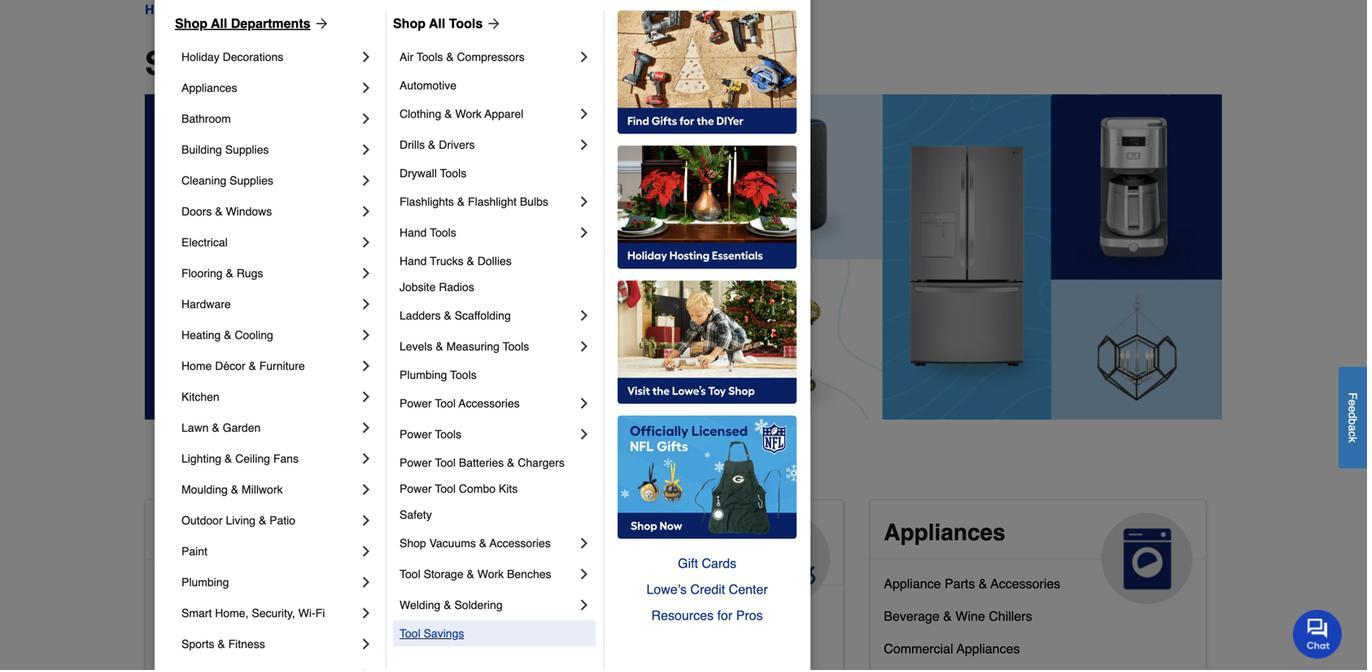 Task type: locate. For each thing, give the bounding box(es) containing it.
furniture down heating & cooling link
[[259, 360, 305, 373]]

& right trucks
[[467, 255, 475, 268]]

& right levels
[[436, 340, 443, 353]]

accessories up benches in the bottom of the page
[[490, 537, 551, 550]]

1 vertical spatial appliances
[[884, 520, 1006, 546]]

chevron right image for cleaning supplies
[[358, 173, 375, 189]]

departments link
[[195, 0, 270, 20]]

plumbing tools link
[[400, 362, 593, 388]]

power up safety
[[400, 483, 432, 496]]

officially licensed n f l gifts. shop now. image
[[618, 416, 797, 540]]

0 vertical spatial plumbing
[[400, 369, 447, 382]]

departments up "holiday decorations" link
[[231, 16, 311, 31]]

jobsite radios
[[400, 281, 475, 294]]

flashlights
[[400, 195, 454, 208]]

2 power from the top
[[400, 428, 432, 441]]

1 horizontal spatial shop
[[393, 16, 426, 31]]

chevron right image for flashlights & flashlight bulbs
[[576, 194, 593, 210]]

appliance parts & accessories
[[884, 577, 1061, 592]]

pet inside animal & pet care
[[627, 520, 662, 546]]

enjoy savings year-round. no matter what you're shopping for, find what you need at a great price. image
[[145, 94, 1223, 420]]

1 vertical spatial pet
[[522, 635, 541, 650]]

power down 'power tools'
[[400, 457, 432, 470]]

chevron right image for drills & drivers
[[576, 137, 593, 153]]

tools for drywall tools
[[440, 167, 467, 180]]

chevron right image for welding & soldering
[[576, 598, 593, 614]]

1 vertical spatial hand
[[400, 255, 427, 268]]

power up 'power tools'
[[400, 397, 432, 410]]

1 vertical spatial plumbing
[[182, 576, 229, 589]]

bathroom up the smart home, security, wi-fi in the left of the page
[[225, 577, 281, 592]]

shop down home link
[[145, 45, 226, 82]]

1 horizontal spatial pet
[[627, 520, 662, 546]]

tool up welding
[[400, 568, 421, 581]]

tool down plumbing tools
[[435, 397, 456, 410]]

hand down flashlights
[[400, 226, 427, 239]]

hand up jobsite
[[400, 255, 427, 268]]

supplies up cleaning supplies
[[225, 143, 269, 156]]

dollies
[[478, 255, 512, 268]]

tool down welding
[[400, 628, 421, 641]]

power tools
[[400, 428, 462, 441]]

plumbing up smart
[[182, 576, 229, 589]]

1 shop from the left
[[175, 16, 208, 31]]

drywall tools link
[[400, 160, 593, 186]]

1 accessible from the top
[[159, 520, 278, 546]]

all up holiday decorations
[[211, 16, 227, 31]]

garden
[[223, 422, 261, 435]]

shop inside shop all tools link
[[393, 16, 426, 31]]

pet up lowe's
[[627, 520, 662, 546]]

hand for hand tools
[[400, 226, 427, 239]]

appliances link down decorations
[[182, 72, 358, 103]]

chevron right image for paint
[[358, 544, 375, 560]]

heating & cooling
[[182, 329, 273, 342]]

2 shop from the left
[[393, 16, 426, 31]]

chevron right image for shop vacuums & accessories
[[576, 536, 593, 552]]

appliances link
[[182, 72, 358, 103], [871, 501, 1206, 605]]

paint
[[182, 546, 208, 559]]

plumbing down levels
[[400, 369, 447, 382]]

& left flashlight
[[457, 195, 465, 208]]

chevron right image
[[358, 49, 375, 65], [576, 49, 593, 65], [358, 80, 375, 96], [576, 106, 593, 122], [358, 173, 375, 189], [576, 194, 593, 210], [358, 204, 375, 220], [576, 225, 593, 241], [358, 327, 375, 344], [358, 358, 375, 375], [358, 389, 375, 405], [576, 396, 593, 412], [576, 427, 593, 443], [358, 451, 375, 467], [358, 513, 375, 529], [576, 536, 593, 552], [358, 544, 375, 560], [358, 575, 375, 591], [358, 637, 375, 653]]

compressors
[[457, 50, 525, 64]]

chevron right image for electrical
[[358, 234, 375, 251]]

1 horizontal spatial shop
[[400, 537, 426, 550]]

chevron right image for moulding & millwork
[[358, 482, 375, 498]]

& down shop all tools link
[[446, 50, 454, 64]]

livestock supplies link
[[522, 599, 629, 632]]

accessories down the plumbing tools link
[[459, 397, 520, 410]]

0 horizontal spatial plumbing
[[182, 576, 229, 589]]

all up air tools & compressors
[[429, 16, 446, 31]]

2 horizontal spatial all
[[429, 16, 446, 31]]

chevron right image for levels & measuring tools
[[576, 339, 593, 355]]

& right vacuums
[[479, 537, 487, 550]]

all inside shop all tools link
[[429, 16, 446, 31]]

furniture inside home décor & furniture link
[[259, 360, 305, 373]]

power
[[400, 397, 432, 410], [400, 428, 432, 441], [400, 457, 432, 470], [400, 483, 432, 496]]

chevron right image for smart home, security, wi-fi
[[358, 606, 375, 622]]

0 vertical spatial accessories
[[459, 397, 520, 410]]

bulbs
[[520, 195, 549, 208]]

bedroom
[[225, 609, 278, 624]]

tools right air
[[417, 50, 443, 64]]

tools
[[449, 16, 483, 31], [417, 50, 443, 64], [440, 167, 467, 180], [430, 226, 457, 239], [503, 340, 529, 353], [450, 369, 477, 382], [435, 428, 462, 441]]

trucks
[[430, 255, 464, 268]]

work up welding & soldering link
[[478, 568, 504, 581]]

0 vertical spatial work
[[456, 107, 482, 120]]

1 horizontal spatial furniture
[[645, 635, 697, 650]]

appliances down the holiday
[[182, 81, 237, 94]]

plumbing for plumbing tools
[[400, 369, 447, 382]]

work up the drivers
[[456, 107, 482, 120]]

departments for shop
[[285, 45, 484, 82]]

2 vertical spatial supplies
[[579, 603, 629, 618]]

e
[[1347, 400, 1360, 406], [1347, 406, 1360, 413]]

4 power from the top
[[400, 483, 432, 496]]

2 vertical spatial appliances
[[957, 642, 1020, 657]]

1 horizontal spatial appliances link
[[871, 501, 1206, 605]]

departments
[[195, 2, 270, 17], [231, 16, 311, 31], [285, 45, 484, 82]]

accessible
[[159, 520, 278, 546], [159, 577, 221, 592], [159, 609, 221, 624], [159, 642, 221, 657]]

automotive link
[[400, 72, 593, 99]]

0 vertical spatial furniture
[[259, 360, 305, 373]]

appliances image
[[1102, 514, 1193, 605]]

supplies
[[225, 143, 269, 156], [230, 174, 273, 187], [579, 603, 629, 618]]

tools up air tools & compressors
[[449, 16, 483, 31]]

home link
[[145, 0, 181, 20]]

accessible inside accessible home link
[[159, 520, 278, 546]]

1 horizontal spatial all
[[235, 45, 276, 82]]

chevron right image for appliances
[[358, 80, 375, 96]]

supplies for building supplies
[[225, 143, 269, 156]]

chargers
[[518, 457, 565, 470]]

k
[[1347, 437, 1360, 443]]

accessible bathroom link
[[159, 573, 281, 606]]

accessible for accessible bathroom
[[159, 577, 221, 592]]

tool up "power tool combo kits" at the bottom left
[[435, 457, 456, 470]]

fitness
[[228, 638, 265, 651]]

departments up clothing
[[285, 45, 484, 82]]

tool for combo
[[435, 483, 456, 496]]

shop up the holiday
[[175, 16, 208, 31]]

tools down the power tool accessories
[[435, 428, 462, 441]]

chevron right image for ladders & scaffolding
[[576, 308, 593, 324]]

tools up the plumbing tools link
[[503, 340, 529, 353]]

home
[[145, 2, 181, 17], [182, 360, 212, 373], [284, 520, 348, 546], [271, 642, 306, 657]]

e up d
[[1347, 400, 1360, 406]]

find gifts for the diyer. image
[[618, 11, 797, 134]]

0 vertical spatial bathroom
[[182, 112, 231, 125]]

shop for shop vacuums & accessories
[[400, 537, 426, 550]]

0 horizontal spatial all
[[211, 16, 227, 31]]

accessible inside accessible bedroom "link"
[[159, 609, 221, 624]]

tools up trucks
[[430, 226, 457, 239]]

chevron right image for kitchen
[[358, 389, 375, 405]]

& right the animal
[[604, 520, 620, 546]]

& right entry
[[259, 642, 267, 657]]

tool left combo
[[435, 483, 456, 496]]

accessible inside 'accessible entry & home' link
[[159, 642, 221, 657]]

all inside 'shop all departments' link
[[211, 16, 227, 31]]

& up kits
[[507, 457, 515, 470]]

power tool combo kits
[[400, 483, 518, 496]]

levels & measuring tools
[[400, 340, 529, 353]]

drills
[[400, 138, 425, 151]]

& left ceiling
[[225, 453, 232, 466]]

all down 'shop all departments' link in the top of the page
[[235, 45, 276, 82]]

bathroom inside 'link'
[[182, 112, 231, 125]]

building supplies
[[182, 143, 269, 156]]

shop vacuums & accessories
[[400, 537, 551, 550]]

& right lawn on the left of the page
[[212, 422, 220, 435]]

plumbing
[[400, 369, 447, 382], [182, 576, 229, 589]]

0 horizontal spatial appliances link
[[182, 72, 358, 103]]

shop all departments
[[145, 45, 484, 82]]

0 vertical spatial appliances
[[182, 81, 237, 94]]

supplies up houses,
[[579, 603, 629, 618]]

chevron right image for lawn & garden
[[358, 420, 375, 436]]

1 horizontal spatial plumbing
[[400, 369, 447, 382]]

chevron right image for plumbing
[[358, 575, 375, 591]]

accessible home link
[[146, 501, 481, 605]]

shop for shop all tools
[[393, 16, 426, 31]]

&
[[446, 50, 454, 64], [445, 107, 452, 120], [428, 138, 436, 151], [457, 195, 465, 208], [215, 205, 223, 218], [467, 255, 475, 268], [226, 267, 234, 280], [444, 309, 452, 322], [224, 329, 232, 342], [436, 340, 443, 353], [249, 360, 256, 373], [212, 422, 220, 435], [225, 453, 232, 466], [507, 457, 515, 470], [231, 484, 239, 497], [259, 515, 266, 528], [604, 520, 620, 546], [479, 537, 487, 550], [467, 568, 475, 581], [979, 577, 988, 592], [444, 599, 452, 612], [944, 609, 952, 624], [633, 635, 642, 650], [218, 638, 225, 651], [259, 642, 267, 657]]

0 horizontal spatial shop
[[175, 16, 208, 31]]

1 vertical spatial furniture
[[645, 635, 697, 650]]

0 horizontal spatial shop
[[145, 45, 226, 82]]

2 hand from the top
[[400, 255, 427, 268]]

& right parts
[[979, 577, 988, 592]]

lowe's credit center
[[647, 583, 768, 598]]

accessible inside 'accessible bathroom' link
[[159, 577, 221, 592]]

2 vertical spatial accessories
[[991, 577, 1061, 592]]

ladders & scaffolding link
[[400, 300, 576, 331]]

tools down levels & measuring tools
[[450, 369, 477, 382]]

& left rugs
[[226, 267, 234, 280]]

chevron right image
[[358, 111, 375, 127], [576, 137, 593, 153], [358, 142, 375, 158], [358, 234, 375, 251], [358, 265, 375, 282], [358, 296, 375, 313], [576, 308, 593, 324], [576, 339, 593, 355], [358, 420, 375, 436], [358, 482, 375, 498], [576, 567, 593, 583], [576, 598, 593, 614], [358, 606, 375, 622], [358, 668, 375, 671]]

sports & fitness
[[182, 638, 265, 651]]

3 accessible from the top
[[159, 609, 221, 624]]

tool storage & work benches link
[[400, 559, 576, 590]]

sports & fitness link
[[182, 629, 358, 660]]

shop inside 'shop all departments' link
[[175, 16, 208, 31]]

0 vertical spatial hand
[[400, 226, 427, 239]]

paint link
[[182, 537, 358, 567]]

shop for shop all departments
[[175, 16, 208, 31]]

appliances link up chillers
[[871, 501, 1206, 605]]

e up the b
[[1347, 406, 1360, 413]]

0 vertical spatial supplies
[[225, 143, 269, 156]]

f
[[1347, 393, 1360, 400]]

accessible entry & home link
[[159, 638, 306, 671]]

accessories inside appliance parts & accessories link
[[991, 577, 1061, 592]]

clothing & work apparel link
[[400, 99, 576, 129]]

tools down the drivers
[[440, 167, 467, 180]]

departments for shop
[[231, 16, 311, 31]]

scaffolding
[[455, 309, 511, 322]]

c
[[1347, 432, 1360, 437]]

tool for batteries
[[435, 457, 456, 470]]

shop
[[175, 16, 208, 31], [393, 16, 426, 31]]

shop up air
[[393, 16, 426, 31]]

chevron right image for air tools & compressors
[[576, 49, 593, 65]]

kitchen
[[182, 391, 220, 404]]

gift cards link
[[618, 551, 797, 577]]

pet left "beds,"
[[522, 635, 541, 650]]

1 power from the top
[[400, 397, 432, 410]]

chevron right image for holiday decorations
[[358, 49, 375, 65]]

flooring
[[182, 267, 223, 280]]

furniture inside pet beds, houses, & furniture 'link'
[[645, 635, 697, 650]]

décor
[[215, 360, 246, 373]]

flooring & rugs link
[[182, 258, 358, 289]]

kits
[[499, 483, 518, 496]]

1 hand from the top
[[400, 226, 427, 239]]

supplies for livestock supplies
[[579, 603, 629, 618]]

1 vertical spatial supplies
[[230, 174, 273, 187]]

decorations
[[223, 50, 284, 64]]

furniture down resources
[[645, 635, 697, 650]]

1 vertical spatial appliances link
[[871, 501, 1206, 605]]

accessories up chillers
[[991, 577, 1061, 592]]

outdoor living & patio link
[[182, 506, 358, 537]]

0 vertical spatial pet
[[627, 520, 662, 546]]

cleaning supplies link
[[182, 165, 358, 196]]

chevron right image for sports & fitness
[[358, 637, 375, 653]]

2 accessible from the top
[[159, 577, 221, 592]]

accessories inside power tool accessories "link"
[[459, 397, 520, 410]]

cards
[[702, 556, 737, 572]]

bathroom link
[[182, 103, 358, 134]]

resources for pros link
[[618, 603, 797, 629]]

1 vertical spatial shop
[[400, 537, 426, 550]]

storage
[[424, 568, 464, 581]]

shop for shop all departments
[[145, 45, 226, 82]]

pet
[[627, 520, 662, 546], [522, 635, 541, 650]]

0 horizontal spatial pet
[[522, 635, 541, 650]]

animal & pet care image
[[739, 514, 831, 605]]

livestock
[[522, 603, 576, 618]]

flooring & rugs
[[182, 267, 263, 280]]

supplies up the windows
[[230, 174, 273, 187]]

home décor & furniture
[[182, 360, 305, 373]]

shop down safety
[[400, 537, 426, 550]]

1 vertical spatial accessories
[[490, 537, 551, 550]]

appliances up parts
[[884, 520, 1006, 546]]

resources
[[652, 609, 714, 624]]

outdoor living & patio
[[182, 515, 296, 528]]

work
[[456, 107, 482, 120], [478, 568, 504, 581]]

bathroom up the 'building'
[[182, 112, 231, 125]]

arrow right image
[[311, 15, 330, 32]]

hand trucks & dollies
[[400, 255, 512, 268]]

accessible for accessible bedroom
[[159, 609, 221, 624]]

4 accessible from the top
[[159, 642, 221, 657]]

holiday hosting essentials. image
[[618, 146, 797, 269]]

0 horizontal spatial furniture
[[259, 360, 305, 373]]

accessories inside "shop vacuums & accessories" link
[[490, 537, 551, 550]]

power down the power tool accessories
[[400, 428, 432, 441]]

0 vertical spatial shop
[[145, 45, 226, 82]]

3 power from the top
[[400, 457, 432, 470]]

vacuums
[[430, 537, 476, 550]]

tool
[[435, 397, 456, 410], [435, 457, 456, 470], [435, 483, 456, 496], [400, 568, 421, 581], [400, 628, 421, 641]]

appliances down wine
[[957, 642, 1020, 657]]



Task type: describe. For each thing, give the bounding box(es) containing it.
& right storage
[[467, 568, 475, 581]]

hand tools link
[[400, 217, 576, 248]]

hand tools
[[400, 226, 457, 239]]

accessories for shop vacuums & accessories
[[490, 537, 551, 550]]

chat invite button image
[[1294, 610, 1343, 660]]

hardware
[[182, 298, 231, 311]]

security,
[[252, 607, 295, 620]]

animal & pet care
[[522, 520, 662, 572]]

tool savings link
[[400, 621, 593, 647]]

appliance
[[884, 577, 942, 592]]

wine
[[956, 609, 986, 624]]

holiday decorations link
[[182, 42, 358, 72]]

& right clothing
[[445, 107, 452, 120]]

smart home, security, wi-fi link
[[182, 598, 358, 629]]

shop all departments
[[175, 16, 311, 31]]

& left cooling
[[224, 329, 232, 342]]

chevron right image for bathroom
[[358, 111, 375, 127]]

electrical link
[[182, 227, 358, 258]]

tools for air tools & compressors
[[417, 50, 443, 64]]

all for departments
[[211, 16, 227, 31]]

tools for hand tools
[[430, 226, 457, 239]]

power tool accessories
[[400, 397, 520, 410]]

drills & drivers link
[[400, 129, 576, 160]]

smart home, security, wi-fi
[[182, 607, 325, 620]]

accessible entry & home
[[159, 642, 306, 657]]

air tools & compressors link
[[400, 42, 576, 72]]

measuring
[[447, 340, 500, 353]]

tool storage & work benches
[[400, 568, 552, 581]]

hand for hand trucks & dollies
[[400, 255, 427, 268]]

lighting & ceiling fans
[[182, 453, 299, 466]]

gift cards
[[678, 556, 737, 572]]

building
[[182, 143, 222, 156]]

tool for accessories
[[435, 397, 456, 410]]

outdoor
[[182, 515, 223, 528]]

hardware link
[[182, 289, 358, 320]]

shop vacuums & accessories link
[[400, 528, 576, 559]]

lighting & ceiling fans link
[[182, 444, 358, 475]]

doors
[[182, 205, 212, 218]]

departments up holiday decorations
[[195, 2, 270, 17]]

tools for plumbing tools
[[450, 369, 477, 382]]

chevron right image for outdoor living & patio
[[358, 513, 375, 529]]

all for tools
[[429, 16, 446, 31]]

1 e from the top
[[1347, 400, 1360, 406]]

moulding & millwork link
[[182, 475, 358, 506]]

power for power tool combo kits
[[400, 483, 432, 496]]

drills & drivers
[[400, 138, 475, 151]]

combo
[[459, 483, 496, 496]]

home,
[[215, 607, 249, 620]]

radios
[[439, 281, 475, 294]]

f e e d b a c k
[[1347, 393, 1360, 443]]

& right houses,
[[633, 635, 642, 650]]

home décor & furniture link
[[182, 351, 358, 382]]

appliance parts & accessories link
[[884, 573, 1061, 606]]

supplies for cleaning supplies
[[230, 174, 273, 187]]

chevron right image for lighting & ceiling fans
[[358, 451, 375, 467]]

& inside animal & pet care
[[604, 520, 620, 546]]

beverage & wine chillers link
[[884, 606, 1033, 638]]

living
[[226, 515, 256, 528]]

houses,
[[582, 635, 629, 650]]

lawn & garden
[[182, 422, 261, 435]]

chevron right image for home décor & furniture
[[358, 358, 375, 375]]

tools for power tools
[[435, 428, 462, 441]]

accessible for accessible entry & home
[[159, 642, 221, 657]]

benches
[[507, 568, 552, 581]]

moulding
[[182, 484, 228, 497]]

accessories for appliance parts & accessories
[[991, 577, 1061, 592]]

batteries
[[459, 457, 504, 470]]

chevron right image for hand tools
[[576, 225, 593, 241]]

accessible home image
[[377, 514, 468, 605]]

1 vertical spatial bathroom
[[225, 577, 281, 592]]

rugs
[[237, 267, 263, 280]]

& left patio
[[259, 515, 266, 528]]

ladders & scaffolding
[[400, 309, 511, 322]]

tool savings
[[400, 628, 464, 641]]

for
[[718, 609, 733, 624]]

& inside 'link'
[[436, 340, 443, 353]]

chevron right image for power tool accessories
[[576, 396, 593, 412]]

shop all tools
[[393, 16, 483, 31]]

lighting
[[182, 453, 221, 466]]

power tool accessories link
[[400, 388, 576, 419]]

beverage
[[884, 609, 940, 624]]

livestock supplies
[[522, 603, 629, 618]]

chevron right image for building supplies
[[358, 142, 375, 158]]

commercial appliances
[[884, 642, 1020, 657]]

& right welding
[[444, 599, 452, 612]]

power for power tools
[[400, 428, 432, 441]]

heating
[[182, 329, 221, 342]]

chillers
[[989, 609, 1033, 624]]

2 e from the top
[[1347, 406, 1360, 413]]

windows
[[226, 205, 272, 218]]

& left "millwork"
[[231, 484, 239, 497]]

0 vertical spatial appliances link
[[182, 72, 358, 103]]

& right doors
[[215, 205, 223, 218]]

1 vertical spatial work
[[478, 568, 504, 581]]

animal
[[522, 520, 598, 546]]

chevron right image for power tools
[[576, 427, 593, 443]]

chevron right image for tool storage & work benches
[[576, 567, 593, 583]]

accessible bedroom
[[159, 609, 278, 624]]

holiday decorations
[[182, 50, 284, 64]]

accessible bedroom link
[[159, 606, 278, 638]]

& left wine
[[944, 609, 952, 624]]

visit the lowe's toy shop. image
[[618, 281, 797, 405]]

beverage & wine chillers
[[884, 609, 1033, 624]]

power tool batteries & chargers
[[400, 457, 565, 470]]

clothing & work apparel
[[400, 107, 524, 120]]

center
[[729, 583, 768, 598]]

drywall
[[400, 167, 437, 180]]

lowe's
[[647, 583, 687, 598]]

tools inside 'link'
[[503, 340, 529, 353]]

welding & soldering
[[400, 599, 503, 612]]

safety
[[400, 509, 432, 522]]

safety link
[[400, 502, 593, 528]]

plumbing for plumbing
[[182, 576, 229, 589]]

heating & cooling link
[[182, 320, 358, 351]]

chevron right image for hardware
[[358, 296, 375, 313]]

lowe's credit center link
[[618, 577, 797, 603]]

& down accessible bedroom "link"
[[218, 638, 225, 651]]

arrow right image
[[483, 15, 503, 32]]

commercial appliances link
[[884, 638, 1020, 671]]

pet inside 'link'
[[522, 635, 541, 650]]

chevron right image for doors & windows
[[358, 204, 375, 220]]

& right ladders
[[444, 309, 452, 322]]

power for power tool batteries & chargers
[[400, 457, 432, 470]]

animal & pet care link
[[509, 501, 844, 605]]

power for power tool accessories
[[400, 397, 432, 410]]

care
[[522, 546, 572, 572]]

air tools & compressors
[[400, 50, 525, 64]]

fi
[[316, 607, 325, 620]]

accessible for accessible home
[[159, 520, 278, 546]]

millwork
[[242, 484, 283, 497]]

& right the décor
[[249, 360, 256, 373]]

drivers
[[439, 138, 475, 151]]

electrical
[[182, 236, 228, 249]]

chevron right image for clothing & work apparel
[[576, 106, 593, 122]]

a
[[1347, 425, 1360, 432]]

patio
[[270, 515, 296, 528]]

chevron right image for flooring & rugs
[[358, 265, 375, 282]]

clothing
[[400, 107, 442, 120]]

accessible home
[[159, 520, 348, 546]]

pet beds, houses, & furniture link
[[522, 632, 697, 664]]

hand trucks & dollies link
[[400, 248, 593, 274]]

beds,
[[545, 635, 578, 650]]

& right drills
[[428, 138, 436, 151]]

& inside "link"
[[507, 457, 515, 470]]

chevron right image for heating & cooling
[[358, 327, 375, 344]]



Task type: vqa. For each thing, say whether or not it's contained in the screenshot.
ACCESSIBLE HOME link
yes



